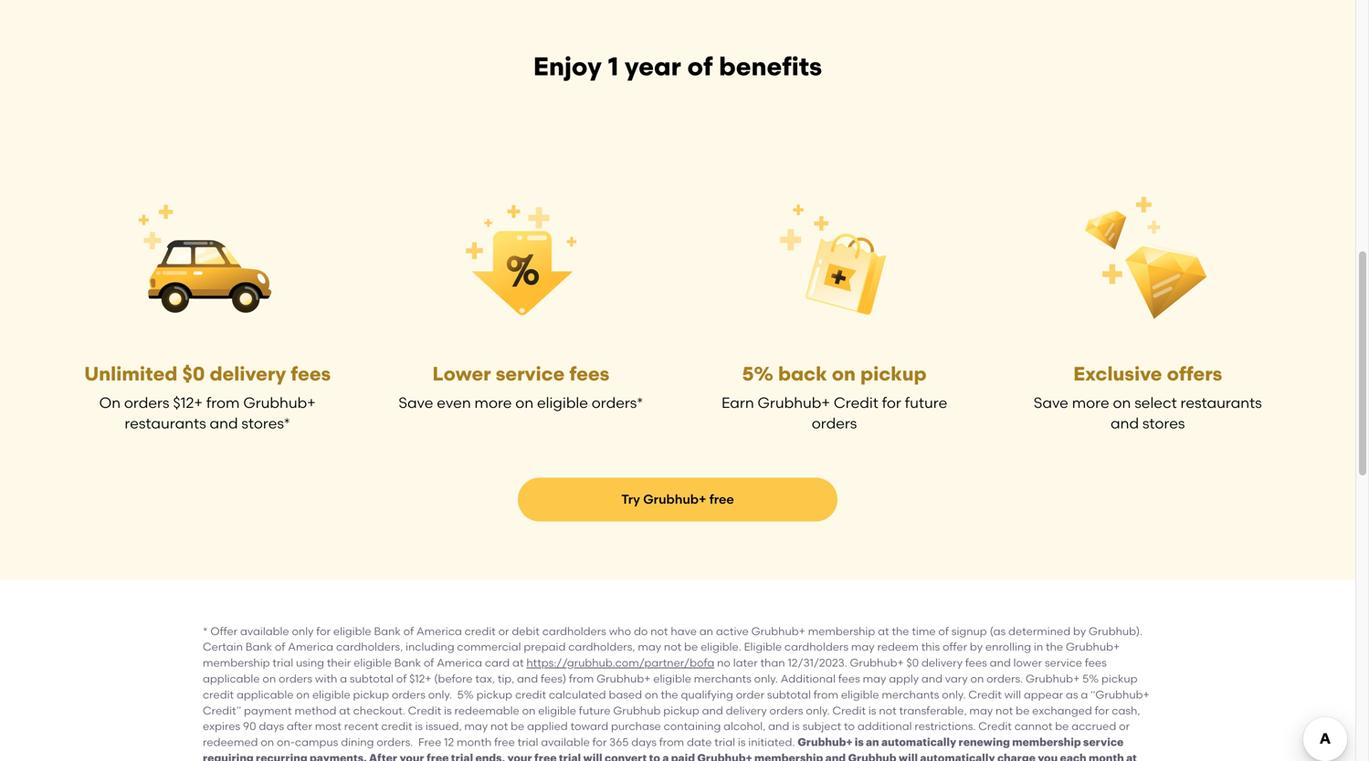Task type: describe. For each thing, give the bounding box(es) containing it.
month
[[457, 736, 492, 750]]

orders inside unlimited $0 delivery fees on orders $12+ from grubhub+ restaurants and stores*
[[124, 394, 169, 412]]

no
[[717, 657, 731, 670]]

commercial
[[457, 641, 521, 654]]

1 vertical spatial bank
[[245, 641, 272, 654]]

is left subject
[[792, 720, 800, 734]]

expires
[[203, 720, 240, 734]]

initiated.
[[748, 736, 795, 750]]

be down exchanged
[[1055, 720, 1069, 734]]

lower
[[432, 363, 491, 386]]

$0 inside no later than 12/31/2023. grubhub+ $0 delivery fees and lower service fees applicable on orders with a subtotal of $12+ (before tax, tip, and fees) from grubhub+ eligible merchants only. additional fees may apply and vary on orders. grubhub+ 5% pickup credit applicable on eligible pickup orders only.  5% pickup credit calculated based on the qualifying order subtotal from eligible merchants only. credit will appear as a "grubhub+ credit" payment method at checkout. credit is redeemable on eligible future grubhub pickup and delivery orders only. credit is not transferable, may not be exchanged for cash, expires 90 days after most recent credit is issued, may not be applied toward purchase containing alcohol, and is subject to additional restrictions. credit cannot be accrued or redeemed on on-campus dining orders.  free 12 month free trial available for 365 days from date trial is initiated.
[[907, 657, 919, 670]]

eligible.
[[701, 641, 741, 654]]

on up "applied"
[[522, 704, 536, 718]]

dining
[[341, 736, 374, 750]]

pickup up checkout.
[[353, 689, 389, 702]]

fees inside unlimited $0 delivery fees on orders $12+ from grubhub+ restaurants and stores*
[[291, 363, 331, 386]]

1 vertical spatial subtotal
[[767, 689, 811, 702]]

eligible down with
[[312, 689, 350, 702]]

the inside no later than 12/31/2023. grubhub+ $0 delivery fees and lower service fees applicable on orders with a subtotal of $12+ (before tax, tip, and fees) from grubhub+ eligible merchants only. additional fees may apply and vary on orders. grubhub+ 5% pickup credit applicable on eligible pickup orders only.  5% pickup credit calculated based on the qualifying order subtotal from eligible merchants only. credit will appear as a "grubhub+ credit" payment method at checkout. credit is redeemable on eligible future grubhub pickup and delivery orders only. credit is not transferable, may not be exchanged for cash, expires 90 days after most recent credit is issued, may not be applied toward purchase containing alcohol, and is subject to additional restrictions. credit cannot be accrued or redeemed on on-campus dining orders.  free 12 month free trial available for 365 days from date trial is initiated.
[[661, 689, 678, 702]]

be down will
[[1016, 704, 1030, 718]]

vary
[[945, 673, 968, 686]]

free inside button
[[710, 492, 734, 508]]

of up offer
[[938, 625, 949, 638]]

available inside * offer available only for eligible bank of america credit or debit cardholders who do not have an active grubhub+ membership at the time of signup (as determined by grubhub). certain bank of america cardholders, including commercial prepaid cardholders, may not be eligible. eligible cardholders may redeem this offer by enrolling in the grubhub+ membership trial using their eligible bank of america card at
[[240, 625, 289, 638]]

not up additional
[[879, 704, 897, 718]]

on right vary
[[971, 673, 984, 686]]

service inside no later than 12/31/2023. grubhub+ $0 delivery fees and lower service fees applicable on orders with a subtotal of $12+ (before tax, tip, and fees) from grubhub+ eligible merchants only. additional fees may apply and vary on orders. grubhub+ 5% pickup credit applicable on eligible pickup orders only.  5% pickup credit calculated based on the qualifying order subtotal from eligible merchants only. credit will appear as a "grubhub+ credit" payment method at checkout. credit is redeemable on eligible future grubhub pickup and delivery orders only. credit is not transferable, may not be exchanged for cash, expires 90 days after most recent credit is issued, may not be applied toward purchase containing alcohol, and is subject to additional restrictions. credit cannot be accrued or redeemed on on-campus dining orders.  free 12 month free trial available for 365 days from date trial is initiated.
[[1045, 657, 1082, 670]]

of inside no later than 12/31/2023. grubhub+ $0 delivery fees and lower service fees applicable on orders with a subtotal of $12+ (before tax, tip, and fees) from grubhub+ eligible merchants only. additional fees may apply and vary on orders. grubhub+ 5% pickup credit applicable on eligible pickup orders only.  5% pickup credit calculated based on the qualifying order subtotal from eligible merchants only. credit will appear as a "grubhub+ credit" payment method at checkout. credit is redeemable on eligible future grubhub pickup and delivery orders only. credit is not transferable, may not be exchanged for cash, expires 90 days after most recent credit is issued, may not be applied toward purchase containing alcohol, and is subject to additional restrictions. credit cannot be accrued or redeemed on on-campus dining orders.  free 12 month free trial available for 365 days from date trial is initiated.
[[396, 673, 407, 686]]

2 vertical spatial america
[[437, 657, 482, 670]]

pickup up "grubhub+
[[1102, 673, 1138, 686]]

checkout.
[[353, 704, 405, 718]]

than
[[760, 657, 785, 670]]

1 horizontal spatial by
[[1073, 625, 1086, 638]]

1 horizontal spatial days
[[631, 736, 657, 750]]

their
[[327, 657, 351, 670]]

eligible up their
[[333, 625, 371, 638]]

have
[[671, 625, 697, 638]]

alcohol,
[[724, 720, 766, 734]]

on up payment
[[262, 673, 276, 686]]

campus
[[295, 736, 338, 750]]

1 vertical spatial at
[[512, 657, 524, 670]]

signup
[[952, 625, 987, 638]]

1 vertical spatial a
[[1081, 689, 1088, 702]]

(before
[[434, 673, 473, 686]]

transferable,
[[899, 704, 967, 718]]

from inside unlimited $0 delivery fees on orders $12+ from grubhub+ restaurants and stores*
[[206, 394, 240, 412]]

exclusive
[[1074, 363, 1162, 386]]

only
[[292, 625, 314, 638]]

cannot
[[1015, 720, 1053, 734]]

card
[[485, 657, 510, 670]]

may up month
[[464, 720, 488, 734]]

prepaid
[[524, 641, 566, 654]]

on
[[99, 394, 121, 412]]

is left 'issued,'
[[415, 720, 423, 734]]

grubhub+ inside button
[[643, 492, 706, 508]]

credit down checkout.
[[381, 720, 412, 734]]

tip,
[[498, 673, 514, 686]]

not right do on the left bottom of the page
[[651, 625, 668, 638]]

determined
[[1008, 625, 1071, 638]]

back
[[778, 363, 827, 386]]

$12+ inside no later than 12/31/2023. grubhub+ $0 delivery fees and lower service fees applicable on orders with a subtotal of $12+ (before tax, tip, and fees) from grubhub+ eligible merchants only. additional fees may apply and vary on orders. grubhub+ 5% pickup credit applicable on eligible pickup orders only.  5% pickup credit calculated based on the qualifying order subtotal from eligible merchants only. credit will appear as a "grubhub+ credit" payment method at checkout. credit is redeemable on eligible future grubhub pickup and delivery orders only. credit is not transferable, may not be exchanged for cash, expires 90 days after most recent credit is issued, may not be applied toward purchase containing alcohol, and is subject to additional restrictions. credit cannot be accrued or redeemed on on-campus dining orders.  free 12 month free trial available for 365 days from date trial is initiated.
[[409, 673, 432, 686]]

of right certain
[[275, 641, 285, 654]]

try grubhub+ free
[[621, 492, 734, 508]]

this
[[921, 641, 940, 654]]

eligible
[[744, 641, 782, 654]]

unlimited
[[84, 363, 178, 386]]

2 vertical spatial only.
[[806, 704, 830, 718]]

and inside "exclusive offers save more on select restaurants and stores"
[[1111, 415, 1139, 433]]

eligible right their
[[354, 657, 392, 670]]

2 horizontal spatial only.
[[942, 689, 966, 702]]

accrued
[[1072, 720, 1116, 734]]

active
[[716, 625, 749, 638]]

applied
[[527, 720, 568, 734]]

enrolling
[[986, 641, 1031, 654]]

service inside lower service fees save even more on eligible orders*
[[496, 363, 565, 386]]

certain
[[203, 641, 243, 654]]

grubhub+ down redeem at the bottom of the page
[[850, 657, 904, 670]]

trial inside * offer available only for eligible bank of america credit or debit cardholders who do not have an active grubhub+ membership at the time of signup (as determined by grubhub). certain bank of america cardholders, including commercial prepaid cardholders, may not be eligible. eligible cardholders may redeem this offer by enrolling in the grubhub+ membership trial using their eligible bank of america card at
[[273, 657, 293, 670]]

containing
[[664, 720, 721, 734]]

enjoy
[[533, 51, 602, 82]]

for inside 5% back on pickup earn grubhub+ credit for future orders
[[882, 394, 901, 412]]

orders inside 5% back on pickup earn grubhub+ credit for future orders
[[812, 415, 857, 433]]

redeemed
[[203, 736, 258, 750]]

eligible up to
[[841, 689, 879, 702]]

0 vertical spatial a
[[340, 673, 347, 686]]

for inside * offer available only for eligible bank of america credit or debit cardholders who do not have an active grubhub+ membership at the time of signup (as determined by grubhub). certain bank of america cardholders, including commercial prepaid cardholders, may not be eligible. eligible cardholders may redeem this offer by enrolling in the grubhub+ membership trial using their eligible bank of america card at
[[316, 625, 331, 638]]

save inside "exclusive offers save more on select restaurants and stores"
[[1034, 394, 1069, 412]]

debit
[[512, 625, 540, 638]]

orders down using
[[279, 673, 312, 686]]

on left on-
[[261, 736, 274, 750]]

enjoy 1 year of benefits
[[533, 51, 822, 82]]

calculated
[[549, 689, 606, 702]]

pickup up containing
[[663, 704, 699, 718]]

apply
[[889, 673, 919, 686]]

on inside lower service fees save even more on eligible orders*
[[515, 394, 534, 412]]

1 vertical spatial by
[[970, 641, 983, 654]]

recent
[[344, 720, 379, 734]]

5% back on pickup earn grubhub+ credit for future orders
[[722, 363, 947, 433]]

and right tip, on the bottom left of page
[[517, 673, 538, 686]]

subject
[[802, 720, 841, 734]]

to
[[844, 720, 855, 734]]

0 vertical spatial america
[[416, 625, 462, 638]]

with
[[315, 673, 337, 686]]

2 horizontal spatial trial
[[715, 736, 735, 750]]

earn
[[722, 394, 754, 412]]

on up method
[[296, 689, 310, 702]]

grubhub+ inside unlimited $0 delivery fees on orders $12+ from grubhub+ restaurants and stores*
[[243, 394, 316, 412]]

arrow pointing down with percent sign in it image
[[395, 174, 647, 347]]

1 horizontal spatial merchants
[[882, 689, 939, 702]]

future inside 5% back on pickup earn grubhub+ credit for future orders
[[905, 394, 947, 412]]

pickup inside 5% back on pickup earn grubhub+ credit for future orders
[[860, 363, 927, 386]]

on-
[[277, 736, 295, 750]]

year
[[625, 51, 681, 82]]

stores*
[[242, 415, 290, 433]]

0 horizontal spatial membership
[[203, 657, 270, 670]]

be inside * offer available only for eligible bank of america credit or debit cardholders who do not have an active grubhub+ membership at the time of signup (as determined by grubhub). certain bank of america cardholders, including commercial prepaid cardholders, may not be eligible. eligible cardholders may redeem this offer by enrolling in the grubhub+ membership trial using their eligible bank of america card at
[[684, 641, 698, 654]]

5% inside 5% back on pickup earn grubhub+ credit for future orders
[[742, 363, 774, 386]]

12
[[444, 736, 454, 750]]

offer
[[210, 625, 238, 638]]

be left "applied"
[[511, 720, 525, 734]]

orders*
[[592, 394, 643, 412]]

0 vertical spatial membership
[[808, 625, 875, 638]]

of right year
[[687, 51, 713, 82]]

eligible inside lower service fees save even more on eligible orders*
[[537, 394, 588, 412]]

eligible down * offer available only for eligible bank of america credit or debit cardholders who do not have an active grubhub+ membership at the time of signup (as determined by grubhub). certain bank of america cardholders, including commercial prepaid cardholders, may not be eligible. eligible cardholders may redeem this offer by enrolling in the grubhub+ membership trial using their eligible bank of america card at
[[653, 673, 691, 686]]

is up 'issued,'
[[444, 704, 452, 718]]

available inside no later than 12/31/2023. grubhub+ $0 delivery fees and lower service fees applicable on orders with a subtotal of $12+ (before tax, tip, and fees) from grubhub+ eligible merchants only. additional fees may apply and vary on orders. grubhub+ 5% pickup credit applicable on eligible pickup orders only.  5% pickup credit calculated based on the qualifying order subtotal from eligible merchants only. credit will appear as a "grubhub+ credit" payment method at checkout. credit is redeemable on eligible future grubhub pickup and delivery orders only. credit is not transferable, may not be exchanged for cash, expires 90 days after most recent credit is issued, may not be applied toward purchase containing alcohol, and is subject to additional restrictions. credit cannot be accrued or redeemed on on-campus dining orders.  free 12 month free trial available for 365 days from date trial is initiated.
[[541, 736, 590, 750]]

* offer available only for eligible bank of america credit or debit cardholders who do not have an active grubhub+ membership at the time of signup (as determined by grubhub). certain bank of america cardholders, including commercial prepaid cardholders, may not be eligible. eligible cardholders may redeem this offer by enrolling in the grubhub+ membership trial using their eligible bank of america card at
[[203, 625, 1143, 670]]

(as
[[990, 625, 1006, 638]]

may left redeem at the bottom of the page
[[851, 641, 875, 654]]

purchase
[[611, 720, 661, 734]]

appear
[[1024, 689, 1063, 702]]

eligible up "applied"
[[538, 704, 576, 718]]

toward
[[570, 720, 608, 734]]

1 vertical spatial america
[[288, 641, 333, 654]]

in
[[1034, 641, 1043, 654]]

and up the initiated.
[[768, 720, 789, 734]]

will
[[1005, 689, 1021, 702]]

at inside no later than 12/31/2023. grubhub+ $0 delivery fees and lower service fees applicable on orders with a subtotal of $12+ (before tax, tip, and fees) from grubhub+ eligible merchants only. additional fees may apply and vary on orders. grubhub+ 5% pickup credit applicable on eligible pickup orders only.  5% pickup credit calculated based on the qualifying order subtotal from eligible merchants only. credit will appear as a "grubhub+ credit" payment method at checkout. credit is redeemable on eligible future grubhub pickup and delivery orders only. credit is not transferable, may not be exchanged for cash, expires 90 days after most recent credit is issued, may not be applied toward purchase containing alcohol, and is subject to additional restrictions. credit cannot be accrued or redeemed on on-campus dining orders.  free 12 month free trial available for 365 days from date trial is initiated.
[[339, 704, 350, 718]]

or inside * offer available only for eligible bank of america credit or debit cardholders who do not have an active grubhub+ membership at the time of signup (as determined by grubhub). certain bank of america cardholders, including commercial prepaid cardholders, may not be eligible. eligible cardholders may redeem this offer by enrolling in the grubhub+ membership trial using their eligible bank of america card at
[[498, 625, 509, 638]]

grubhub).
[[1089, 625, 1143, 638]]

*
[[203, 625, 208, 638]]

90
[[243, 720, 256, 734]]

1 vertical spatial orders.
[[377, 736, 413, 750]]

0 vertical spatial merchants
[[694, 673, 752, 686]]

car image
[[81, 174, 334, 347]]

fees inside lower service fees save even more on eligible orders*
[[569, 363, 610, 386]]

may left apply
[[863, 673, 886, 686]]

try grubhub+ free button
[[518, 478, 838, 522]]

credit inside * offer available only for eligible bank of america credit or debit cardholders who do not have an active grubhub+ membership at the time of signup (as determined by grubhub). certain bank of america cardholders, including commercial prepaid cardholders, may not be eligible. eligible cardholders may redeem this offer by enrolling in the grubhub+ membership trial using their eligible bank of america card at
[[465, 625, 496, 638]]

grubhub+ up based
[[597, 673, 651, 686]]

redeem
[[877, 641, 919, 654]]

method
[[295, 704, 337, 718]]

and inside unlimited $0 delivery fees on orders $12+ from grubhub+ restaurants and stores*
[[210, 415, 238, 433]]

an
[[699, 625, 713, 638]]

may up restrictions.
[[970, 704, 993, 718]]

more inside lower service fees save even more on eligible orders*
[[475, 394, 512, 412]]

on inside "exclusive offers save more on select restaurants and stores"
[[1113, 394, 1131, 412]]

date
[[687, 736, 712, 750]]

is down the 'alcohol,'
[[738, 736, 746, 750]]

lower
[[1014, 657, 1042, 670]]

$0 inside unlimited $0 delivery fees on orders $12+ from grubhub+ restaurants and stores*
[[182, 363, 205, 386]]

1 vertical spatial 5%
[[1082, 673, 1099, 686]]

grubhub+ up eligible
[[751, 625, 805, 638]]

more inside "exclusive offers save more on select restaurants and stores"
[[1072, 394, 1109, 412]]



Task type: vqa. For each thing, say whether or not it's contained in the screenshot.
delivery to the middle
yes



Task type: locate. For each thing, give the bounding box(es) containing it.
pickup up redeemable
[[476, 689, 512, 702]]

orders.
[[987, 673, 1023, 686], [377, 736, 413, 750]]

restaurants
[[1181, 394, 1262, 412], [125, 415, 206, 433]]

1 vertical spatial $12+
[[409, 673, 432, 686]]

1
[[608, 51, 619, 82]]

5% down (before
[[457, 689, 474, 702]]

on right even
[[515, 394, 534, 412]]

only.
[[754, 673, 778, 686], [942, 689, 966, 702], [806, 704, 830, 718]]

0 horizontal spatial trial
[[273, 657, 293, 670]]

0 vertical spatial only.
[[754, 673, 778, 686]]

of down including
[[424, 657, 434, 670]]

0 vertical spatial future
[[905, 394, 947, 412]]

grubhub+ inside 5% back on pickup earn grubhub+ credit for future orders
[[758, 394, 830, 412]]

by down the signup
[[970, 641, 983, 654]]

1 horizontal spatial cardholders
[[785, 641, 849, 654]]

is up additional
[[869, 704, 876, 718]]

of
[[687, 51, 713, 82], [403, 625, 414, 638], [938, 625, 949, 638], [275, 641, 285, 654], [424, 657, 434, 670], [396, 673, 407, 686]]

not down redeemable
[[490, 720, 508, 734]]

1 horizontal spatial save
[[1034, 394, 1069, 412]]

on right back
[[832, 363, 856, 386]]

$0 up apply
[[907, 657, 919, 670]]

save inside lower service fees save even more on eligible orders*
[[399, 394, 433, 412]]

orders
[[124, 394, 169, 412], [812, 415, 857, 433], [279, 673, 312, 686], [392, 689, 426, 702], [770, 704, 803, 718]]

cardholders,
[[336, 641, 403, 654], [568, 641, 635, 654]]

1 horizontal spatial at
[[512, 657, 524, 670]]

not down will
[[996, 704, 1013, 718]]

and
[[210, 415, 238, 433], [1111, 415, 1139, 433], [990, 657, 1011, 670], [517, 673, 538, 686], [922, 673, 943, 686], [702, 704, 723, 718], [768, 720, 789, 734]]

restaurants down offers
[[1181, 394, 1262, 412]]

unlimited $0 delivery fees on orders $12+ from grubhub+ restaurants and stores*
[[84, 363, 331, 433]]

at up most
[[339, 704, 350, 718]]

membership down certain
[[203, 657, 270, 670]]

1 vertical spatial days
[[631, 736, 657, 750]]

pick up bag with grubhub plus logo on it image
[[708, 174, 961, 347]]

free right month
[[494, 736, 515, 750]]

more down exclusive
[[1072, 394, 1109, 412]]

0 horizontal spatial at
[[339, 704, 350, 718]]

try
[[621, 492, 640, 508]]

0 horizontal spatial subtotal
[[350, 673, 394, 686]]

0 horizontal spatial $0
[[182, 363, 205, 386]]

1 vertical spatial future
[[579, 704, 611, 718]]

https://grubhub.com/partner/bofa link
[[526, 657, 714, 670]]

days down payment
[[259, 720, 284, 734]]

the right in
[[1046, 641, 1063, 654]]

1 horizontal spatial membership
[[808, 625, 875, 638]]

1 horizontal spatial available
[[541, 736, 590, 750]]

cardholders up prepaid
[[542, 625, 606, 638]]

on
[[832, 363, 856, 386], [515, 394, 534, 412], [1113, 394, 1131, 412], [262, 673, 276, 686], [971, 673, 984, 686], [296, 689, 310, 702], [645, 689, 658, 702], [522, 704, 536, 718], [261, 736, 274, 750]]

$0 right unlimited in the left of the page
[[182, 363, 205, 386]]

2 save from the left
[[1034, 394, 1069, 412]]

orders up the initiated.
[[770, 704, 803, 718]]

credit"
[[203, 704, 241, 718]]

2 vertical spatial at
[[339, 704, 350, 718]]

and down enrolling
[[990, 657, 1011, 670]]

most
[[315, 720, 342, 734]]

$12+
[[173, 394, 203, 412], [409, 673, 432, 686]]

0 horizontal spatial cardholders
[[542, 625, 606, 638]]

trial down "applied"
[[518, 736, 538, 750]]

of up including
[[403, 625, 414, 638]]

0 vertical spatial restaurants
[[1181, 394, 1262, 412]]

1 horizontal spatial $0
[[907, 657, 919, 670]]

available down "applied"
[[541, 736, 590, 750]]

order
[[736, 689, 765, 702]]

0 horizontal spatial by
[[970, 641, 983, 654]]

0 vertical spatial 5%
[[742, 363, 774, 386]]

at
[[878, 625, 889, 638], [512, 657, 524, 670], [339, 704, 350, 718]]

of up checkout.
[[396, 673, 407, 686]]

5% up earn
[[742, 363, 774, 386]]

the
[[892, 625, 909, 638], [1046, 641, 1063, 654], [661, 689, 678, 702]]

1 vertical spatial merchants
[[882, 689, 939, 702]]

orders down unlimited in the left of the page
[[124, 394, 169, 412]]

on up the grubhub
[[645, 689, 658, 702]]

including
[[406, 641, 454, 654]]

0 horizontal spatial restaurants
[[125, 415, 206, 433]]

trial down the 'alcohol,'
[[715, 736, 735, 750]]

offer
[[943, 641, 967, 654]]

https://grubhub.com/partner/bofa
[[526, 657, 714, 670]]

$12+ down unlimited in the left of the page
[[173, 394, 203, 412]]

0 horizontal spatial days
[[259, 720, 284, 734]]

0 horizontal spatial more
[[475, 394, 512, 412]]

0 vertical spatial subtotal
[[350, 673, 394, 686]]

america up using
[[288, 641, 333, 654]]

1 horizontal spatial only.
[[806, 704, 830, 718]]

america up including
[[416, 625, 462, 638]]

service up "as"
[[1045, 657, 1082, 670]]

not down have at the bottom of the page
[[664, 641, 682, 654]]

0 horizontal spatial available
[[240, 625, 289, 638]]

2 more from the left
[[1072, 394, 1109, 412]]

grubhub+ up stores*
[[243, 394, 316, 412]]

0 vertical spatial orders.
[[987, 673, 1023, 686]]

pickup
[[860, 363, 927, 386], [1102, 673, 1138, 686], [353, 689, 389, 702], [476, 689, 512, 702], [663, 704, 699, 718]]

orders. down checkout.
[[377, 736, 413, 750]]

0 vertical spatial bank
[[374, 625, 401, 638]]

or down cash,
[[1119, 720, 1130, 734]]

free inside no later than 12/31/2023. grubhub+ $0 delivery fees and lower service fees applicable on orders with a subtotal of $12+ (before tax, tip, and fees) from grubhub+ eligible merchants only. additional fees may apply and vary on orders. grubhub+ 5% pickup credit applicable on eligible pickup orders only.  5% pickup credit calculated based on the qualifying order subtotal from eligible merchants only. credit will appear as a "grubhub+ credit" payment method at checkout. credit is redeemable on eligible future grubhub pickup and delivery orders only. credit is not transferable, may not be exchanged for cash, expires 90 days after most recent credit is issued, may not be applied toward purchase containing alcohol, and is subject to additional restrictions. credit cannot be accrued or redeemed on on-campus dining orders.  free 12 month free trial available for 365 days from date trial is initiated.
[[494, 736, 515, 750]]

0 vertical spatial cardholders
[[542, 625, 606, 638]]

grubhub+ right try
[[643, 492, 706, 508]]

grubhub
[[613, 704, 661, 718]]

who
[[609, 625, 631, 638]]

1 cardholders, from the left
[[336, 641, 403, 654]]

1 vertical spatial free
[[494, 736, 515, 750]]

1 horizontal spatial the
[[892, 625, 909, 638]]

grubhub+
[[243, 394, 316, 412], [758, 394, 830, 412], [643, 492, 706, 508], [751, 625, 805, 638], [1066, 641, 1120, 654], [850, 657, 904, 670], [597, 673, 651, 686], [1026, 673, 1080, 686]]

0 horizontal spatial the
[[661, 689, 678, 702]]

restaurants inside "exclusive offers save more on select restaurants and stores"
[[1181, 394, 1262, 412]]

0 horizontal spatial or
[[498, 625, 509, 638]]

2 cardholders, from the left
[[568, 641, 635, 654]]

grubhub+ down grubhub).
[[1066, 641, 1120, 654]]

exclusive offers save more on select restaurants and stores
[[1034, 363, 1262, 433]]

1 vertical spatial $0
[[907, 657, 919, 670]]

trial left using
[[273, 657, 293, 670]]

applicable down certain
[[203, 673, 260, 686]]

only. down vary
[[942, 689, 966, 702]]

restrictions.
[[915, 720, 976, 734]]

applicable
[[203, 673, 260, 686], [237, 689, 294, 702]]

1 vertical spatial service
[[1045, 657, 1082, 670]]

1 horizontal spatial or
[[1119, 720, 1130, 734]]

after
[[287, 720, 312, 734]]

america up (before
[[437, 657, 482, 670]]

0 vertical spatial days
[[259, 720, 284, 734]]

and left stores*
[[210, 415, 238, 433]]

even
[[437, 394, 471, 412]]

a right "as"
[[1081, 689, 1088, 702]]

delivery down this
[[922, 657, 963, 670]]

a
[[340, 673, 347, 686], [1081, 689, 1088, 702]]

may down do on the left bottom of the page
[[638, 641, 661, 654]]

1 horizontal spatial a
[[1081, 689, 1088, 702]]

or inside no later than 12/31/2023. grubhub+ $0 delivery fees and lower service fees applicable on orders with a subtotal of $12+ (before tax, tip, and fees) from grubhub+ eligible merchants only. additional fees may apply and vary on orders. grubhub+ 5% pickup credit applicable on eligible pickup orders only.  5% pickup credit calculated based on the qualifying order subtotal from eligible merchants only. credit will appear as a "grubhub+ credit" payment method at checkout. credit is redeemable on eligible future grubhub pickup and delivery orders only. credit is not transferable, may not be exchanged for cash, expires 90 days after most recent credit is issued, may not be applied toward purchase containing alcohol, and is subject to additional restrictions. credit cannot be accrued or redeemed on on-campus dining orders.  free 12 month free trial available for 365 days from date trial is initiated.
[[1119, 720, 1130, 734]]

as
[[1066, 689, 1078, 702]]

1 horizontal spatial service
[[1045, 657, 1082, 670]]

at up redeem at the bottom of the page
[[878, 625, 889, 638]]

1 horizontal spatial trial
[[518, 736, 538, 750]]

by
[[1073, 625, 1086, 638], [970, 641, 983, 654]]

using
[[296, 657, 324, 670]]

0 horizontal spatial merchants
[[694, 673, 752, 686]]

and down qualifying
[[702, 704, 723, 718]]

additional
[[781, 673, 836, 686]]

eligible
[[537, 394, 588, 412], [333, 625, 371, 638], [354, 657, 392, 670], [653, 673, 691, 686], [312, 689, 350, 702], [841, 689, 879, 702], [538, 704, 576, 718]]

restaurants inside unlimited $0 delivery fees on orders $12+ from grubhub+ restaurants and stores*
[[125, 415, 206, 433]]

based
[[609, 689, 642, 702]]

1 vertical spatial available
[[541, 736, 590, 750]]

2 vertical spatial the
[[661, 689, 678, 702]]

free right try
[[710, 492, 734, 508]]

payment
[[244, 704, 292, 718]]

1 horizontal spatial restaurants
[[1181, 394, 1262, 412]]

delivery up the 'alcohol,'
[[726, 704, 767, 718]]

tax,
[[475, 673, 495, 686]]

bank down including
[[394, 657, 421, 670]]

merchants down apply
[[882, 689, 939, 702]]

only. up subject
[[806, 704, 830, 718]]

cardholders
[[542, 625, 606, 638], [785, 641, 849, 654]]

credit
[[834, 394, 879, 412], [969, 689, 1002, 702], [408, 704, 441, 718], [833, 704, 866, 718], [979, 720, 1012, 734]]

0 vertical spatial applicable
[[203, 673, 260, 686]]

by left grubhub).
[[1073, 625, 1086, 638]]

restaurants down unlimited in the left of the page
[[125, 415, 206, 433]]

on down exclusive
[[1113, 394, 1131, 412]]

0 horizontal spatial service
[[496, 363, 565, 386]]

0 horizontal spatial $12+
[[173, 394, 203, 412]]

future
[[905, 394, 947, 412], [579, 704, 611, 718]]

later
[[733, 657, 758, 670]]

1 vertical spatial the
[[1046, 641, 1063, 654]]

0 vertical spatial available
[[240, 625, 289, 638]]

applicable up payment
[[237, 689, 294, 702]]

$12+ inside unlimited $0 delivery fees on orders $12+ from grubhub+ restaurants and stores*
[[173, 394, 203, 412]]

future inside no later than 12/31/2023. grubhub+ $0 delivery fees and lower service fees applicable on orders with a subtotal of $12+ (before tax, tip, and fees) from grubhub+ eligible merchants only. additional fees may apply and vary on orders. grubhub+ 5% pickup credit applicable on eligible pickup orders only.  5% pickup credit calculated based on the qualifying order subtotal from eligible merchants only. credit will appear as a "grubhub+ credit" payment method at checkout. credit is redeemable on eligible future grubhub pickup and delivery orders only. credit is not transferable, may not be exchanged for cash, expires 90 days after most recent credit is issued, may not be applied toward purchase containing alcohol, and is subject to additional restrictions. credit cannot be accrued or redeemed on on-campus dining orders.  free 12 month free trial available for 365 days from date trial is initiated.
[[579, 704, 611, 718]]

1 horizontal spatial 5%
[[742, 363, 774, 386]]

0 vertical spatial or
[[498, 625, 509, 638]]

on inside 5% back on pickup earn grubhub+ credit for future orders
[[832, 363, 856, 386]]

1 horizontal spatial cardholders,
[[568, 641, 635, 654]]

redeemable
[[454, 704, 519, 718]]

$12+ left (before
[[409, 673, 432, 686]]

fees)
[[541, 673, 566, 686]]

benefits
[[719, 51, 822, 82]]

credit inside 5% back on pickup earn grubhub+ credit for future orders
[[834, 394, 879, 412]]

1 horizontal spatial future
[[905, 394, 947, 412]]

only. down than
[[754, 673, 778, 686]]

qualifying
[[681, 689, 733, 702]]

0 horizontal spatial free
[[494, 736, 515, 750]]

subtotal up checkout.
[[350, 673, 394, 686]]

1 vertical spatial delivery
[[922, 657, 963, 670]]

orders down back
[[812, 415, 857, 433]]

0 horizontal spatial save
[[399, 394, 433, 412]]

1 vertical spatial only.
[[942, 689, 966, 702]]

orders. up will
[[987, 673, 1023, 686]]

2 vertical spatial delivery
[[726, 704, 767, 718]]

1 vertical spatial or
[[1119, 720, 1130, 734]]

0 horizontal spatial cardholders,
[[336, 641, 403, 654]]

2 horizontal spatial delivery
[[922, 657, 963, 670]]

bank up checkout.
[[374, 625, 401, 638]]

0 horizontal spatial future
[[579, 704, 611, 718]]

1 vertical spatial applicable
[[237, 689, 294, 702]]

eligible left orders*
[[537, 394, 588, 412]]

grubhub+ up appear
[[1026, 673, 1080, 686]]

be
[[684, 641, 698, 654], [1016, 704, 1030, 718], [511, 720, 525, 734], [1055, 720, 1069, 734]]

1 vertical spatial cardholders
[[785, 641, 849, 654]]

0 vertical spatial $12+
[[173, 394, 203, 412]]

1 horizontal spatial more
[[1072, 394, 1109, 412]]

2 vertical spatial bank
[[394, 657, 421, 670]]

1 save from the left
[[399, 394, 433, 412]]

service right lower
[[496, 363, 565, 386]]

service
[[496, 363, 565, 386], [1045, 657, 1082, 670]]

1 horizontal spatial free
[[710, 492, 734, 508]]

lower service fees save even more on eligible orders*
[[399, 363, 643, 412]]

membership up 12/31/2023.
[[808, 625, 875, 638]]

more right even
[[475, 394, 512, 412]]

0 vertical spatial the
[[892, 625, 909, 638]]

delivery up stores*
[[210, 363, 286, 386]]

0 vertical spatial service
[[496, 363, 565, 386]]

subtotal down additional
[[767, 689, 811, 702]]

0 horizontal spatial only.
[[754, 673, 778, 686]]

1 more from the left
[[475, 394, 512, 412]]

2 horizontal spatial at
[[878, 625, 889, 638]]

delivery inside unlimited $0 delivery fees on orders $12+ from grubhub+ restaurants and stores*
[[210, 363, 286, 386]]

free
[[710, 492, 734, 508], [494, 736, 515, 750]]

orders up checkout.
[[392, 689, 426, 702]]

0 vertical spatial $0
[[182, 363, 205, 386]]

stores
[[1143, 415, 1185, 433]]

do
[[634, 625, 648, 638]]

$0
[[182, 363, 205, 386], [907, 657, 919, 670]]

no later than 12/31/2023. grubhub+ $0 delivery fees and lower service fees applicable on orders with a subtotal of $12+ (before tax, tip, and fees) from grubhub+ eligible merchants only. additional fees may apply and vary on orders. grubhub+ 5% pickup credit applicable on eligible pickup orders only.  5% pickup credit calculated based on the qualifying order subtotal from eligible merchants only. credit will appear as a "grubhub+ credit" payment method at checkout. credit is redeemable on eligible future grubhub pickup and delivery orders only. credit is not transferable, may not be exchanged for cash, expires 90 days after most recent credit is issued, may not be applied toward purchase containing alcohol, and is subject to additional restrictions. credit cannot be accrued or redeemed on on-campus dining orders.  free 12 month free trial available for 365 days from date trial is initiated.
[[203, 657, 1150, 750]]

gold diamonds image
[[1022, 174, 1274, 347]]

1 horizontal spatial orders.
[[987, 673, 1023, 686]]

or up 'commercial'
[[498, 625, 509, 638]]

not
[[651, 625, 668, 638], [664, 641, 682, 654], [879, 704, 897, 718], [996, 704, 1013, 718], [490, 720, 508, 734]]

2 horizontal spatial the
[[1046, 641, 1063, 654]]

be down have at the bottom of the page
[[684, 641, 698, 654]]

1 vertical spatial restaurants
[[125, 415, 206, 433]]

1 horizontal spatial delivery
[[726, 704, 767, 718]]

5%
[[742, 363, 774, 386], [1082, 673, 1099, 686], [457, 689, 474, 702]]

issued,
[[426, 720, 462, 734]]

time
[[912, 625, 936, 638]]

0 vertical spatial at
[[878, 625, 889, 638]]

0 vertical spatial delivery
[[210, 363, 286, 386]]

12/31/2023.
[[788, 657, 847, 670]]

bank
[[374, 625, 401, 638], [245, 641, 272, 654], [394, 657, 421, 670]]

additional
[[858, 720, 912, 734]]

365
[[610, 736, 629, 750]]

credit up credit"
[[203, 689, 234, 702]]

5% up "grubhub+
[[1082, 673, 1099, 686]]

credit down fees)
[[515, 689, 546, 702]]

and left vary
[[922, 673, 943, 686]]

0 horizontal spatial 5%
[[457, 689, 474, 702]]

1 horizontal spatial subtotal
[[767, 689, 811, 702]]

0 vertical spatial by
[[1073, 625, 1086, 638]]

credit up 'commercial'
[[465, 625, 496, 638]]

1 vertical spatial membership
[[203, 657, 270, 670]]

credit
[[465, 625, 496, 638], [203, 689, 234, 702], [515, 689, 546, 702], [381, 720, 412, 734]]



